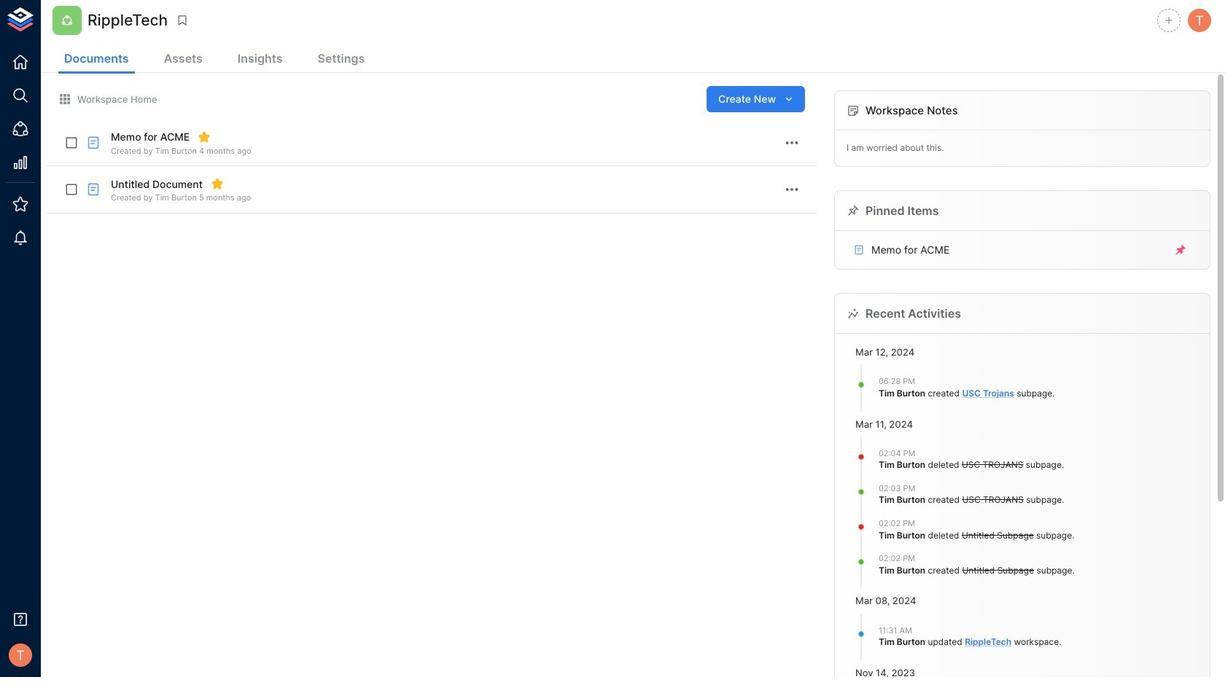 Task type: locate. For each thing, give the bounding box(es) containing it.
bookmark image
[[176, 14, 189, 27]]

remove favorite image
[[211, 177, 224, 191]]

unpin image
[[1174, 244, 1187, 257]]

remove favorite image
[[198, 131, 211, 144]]



Task type: vqa. For each thing, say whether or not it's contained in the screenshot.
Recent
no



